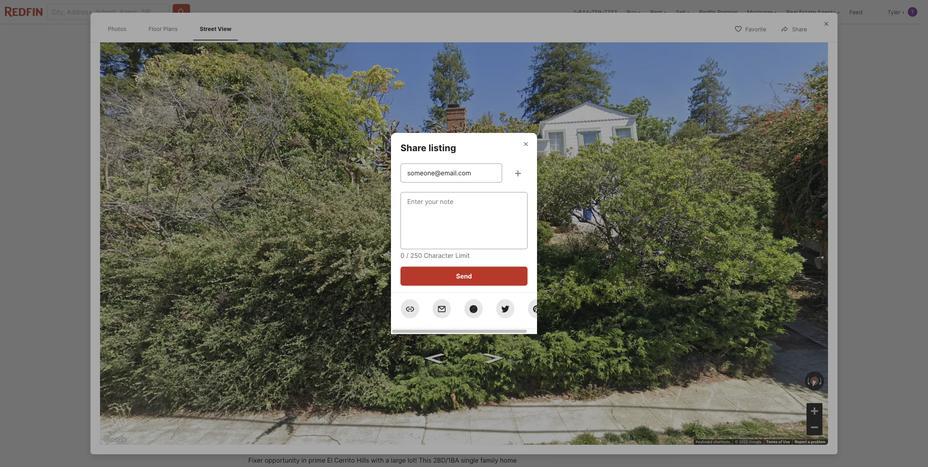 Task type: vqa. For each thing, say whether or not it's contained in the screenshot.
322 indian byu, houston, tx 77057 image
no



Task type: locate. For each thing, give the bounding box(es) containing it.
0 vertical spatial cerrito
[[308, 278, 328, 286]]

photos
[[108, 25, 126, 32]]

can
[[286, 384, 295, 391]]

home up thursday
[[604, 262, 629, 274]]

1 vertical spatial cerrito
[[334, 457, 355, 465]]

get pre-approved link
[[290, 309, 338, 316]]

schedule
[[590, 353, 619, 361]]

2 horizontal spatial home
[[604, 262, 629, 274]]

0 horizontal spatial 94530
[[342, 278, 362, 286]]

terms
[[766, 440, 778, 444]]

0 horizontal spatial tour
[[566, 328, 577, 334]]

2 horizontal spatial the
[[656, 377, 663, 383]]

keyboard shortcuts button
[[696, 440, 730, 445]]

the down 2bd/1ba
[[443, 466, 453, 467]]

tour left person
[[566, 328, 577, 334]]

with
[[371, 457, 384, 465], [293, 466, 306, 467], [492, 466, 505, 467]]

share for share listing
[[401, 143, 427, 154]]

nov down '3'
[[646, 302, 656, 308]]

cerrito left the ca
[[308, 278, 328, 286]]

street view inside street view tab
[[200, 25, 232, 32]]

about
[[248, 432, 276, 443]]

1 bath
[[392, 296, 405, 316]]

0 horizontal spatial tour
[[564, 262, 583, 274]]

listing
[[429, 143, 456, 154]]

tab list
[[100, 17, 246, 40]]

nov down thursday
[[607, 302, 617, 308]]

floor plans
[[149, 25, 178, 32], [273, 235, 302, 242]]

0 horizontal spatial this
[[278, 432, 295, 443]]

94530
[[342, 278, 362, 286], [634, 377, 649, 383]]

2 inside 2 beds
[[357, 296, 363, 307]]

a right report
[[808, 440, 810, 444]]

in inside option
[[578, 328, 582, 334]]

cerrito for ,
[[308, 278, 328, 286]]

(925) 433-7479
[[618, 444, 668, 452]]

list box
[[550, 321, 674, 341]]

redfin up last
[[568, 377, 582, 383]]

,
[[297, 278, 299, 286], [328, 278, 330, 286]]

1 nov from the left
[[567, 302, 578, 308]]

schedule tour
[[590, 353, 633, 361]]

floor right photos
[[149, 25, 162, 32]]

0 vertical spatial street
[[200, 25, 217, 32]]

cerrito
[[308, 278, 328, 286], [334, 457, 355, 465]]

0 horizontal spatial share
[[401, 143, 427, 154]]

tour inside tour in person option
[[566, 328, 577, 334]]

el inside fixer opportunity in prime el cerrito hills with a large lot! this 2bd/1ba single family home welcomes you with boundless potential and opportunity. soak in the natural light with the brigh
[[327, 457, 333, 465]]

problem
[[811, 440, 826, 444]]

lot!
[[408, 457, 417, 465]]

a
[[336, 384, 339, 391], [808, 440, 810, 444], [571, 444, 575, 452], [386, 457, 389, 465]]

0 vertical spatial redfin
[[699, 9, 716, 15]]

0 vertical spatial el
[[300, 278, 306, 286]]

floor for floor plans button
[[273, 235, 286, 242]]

cerrito up potential
[[334, 457, 355, 465]]

home right family in the right of the page
[[500, 457, 517, 465]]

you
[[275, 384, 284, 391], [280, 466, 291, 467]]

-
[[283, 263, 286, 270]]

1 horizontal spatial 1
[[570, 287, 575, 301]]

1-844-759-7732
[[574, 9, 617, 15]]

boundless
[[308, 466, 338, 467]]

in
[[578, 328, 582, 334], [629, 377, 633, 383], [650, 377, 654, 383], [301, 457, 307, 465], [436, 466, 442, 467]]

add a search partner button
[[324, 384, 381, 391]]

0 vertical spatial share
[[792, 26, 807, 33]]

tab
[[248, 26, 296, 45], [340, 26, 400, 45], [400, 26, 464, 45], [464, 26, 503, 45]]

1 horizontal spatial cerrito
[[334, 457, 355, 465]]

the right the light
[[507, 466, 517, 467]]

3 nov from the left
[[646, 302, 656, 308]]

see
[[297, 384, 306, 391]]

tour inside button
[[621, 353, 633, 361]]

Email Address text field
[[407, 168, 496, 178]]

tour left via
[[624, 328, 634, 334]]

start an offer
[[592, 419, 632, 426]]

redfin left "premier"
[[699, 9, 716, 15]]

1 up bath link
[[392, 296, 396, 307]]

street inside tab
[[200, 25, 217, 32]]

next image
[[664, 288, 677, 301]]

el for ,
[[300, 278, 306, 286]]

1 horizontal spatial ,
[[328, 278, 330, 286]]

floor inside floor plans button
[[273, 235, 286, 242]]

2 , from the left
[[328, 278, 330, 286]]

redfin
[[699, 9, 716, 15], [568, 377, 582, 383]]

floor plans down submit search image
[[149, 25, 178, 32]]

video
[[643, 328, 655, 334]]

2 horizontal spatial with
[[492, 466, 505, 467]]

the
[[656, 377, 663, 383], [443, 466, 453, 467], [507, 466, 517, 467]]

with down opportunity at the left of page
[[293, 466, 306, 467]]

0 vertical spatial tour
[[564, 262, 583, 274]]

2
[[608, 287, 616, 301], [357, 296, 363, 307]]

759-
[[592, 9, 604, 15]]

redfin premier
[[699, 9, 738, 15]]

led
[[600, 377, 607, 383]]

0 horizontal spatial 1
[[392, 296, 396, 307]]

, left the ca
[[328, 278, 330, 286]]

you down opportunity at the left of page
[[280, 466, 291, 467]]

friday 3 nov
[[643, 280, 659, 308]]

1 vertical spatial floor plans
[[273, 235, 302, 242]]

this
[[585, 262, 602, 274], [278, 432, 295, 443]]

tour in person option
[[550, 321, 608, 341]]

, down 'active'
[[297, 278, 299, 286]]

/
[[406, 252, 409, 260]]

1 horizontal spatial redfin
[[699, 9, 716, 15]]

1 horizontal spatial street view
[[330, 235, 361, 242]]

el right dr
[[300, 278, 306, 286]]

via
[[635, 328, 642, 334]]

0 horizontal spatial plans
[[163, 25, 178, 32]]

1 vertical spatial street
[[330, 235, 347, 242]]

| add a search partner
[[320, 384, 381, 391]]

redfin inside redfin premier button
[[699, 9, 716, 15]]

offer
[[617, 419, 632, 426]]

you left can
[[275, 384, 284, 391]]

0 horizontal spatial the
[[443, 466, 453, 467]]

tour
[[564, 262, 583, 274], [621, 353, 633, 361]]

1 horizontal spatial floor plans
[[273, 235, 302, 242]]

1 vertical spatial floor
[[273, 235, 286, 242]]

person
[[583, 328, 600, 334]]

1 horizontal spatial floor
[[273, 235, 286, 242]]

google image
[[102, 435, 128, 445]]

a inside fixer opportunity in prime el cerrito hills with a large lot! this 2bd/1ba single family home welcomes you with boundless potential and opportunity. soak in the natural light with the brigh
[[386, 457, 389, 465]]

the inside in the last 30 days
[[656, 377, 663, 383]]

2 horizontal spatial nov
[[646, 302, 656, 308]]

0 vertical spatial 94530
[[342, 278, 362, 286]]

plans inside button
[[287, 235, 302, 242]]

about this home
[[248, 432, 322, 443]]

or
[[607, 398, 616, 406]]

tour right schedule
[[621, 353, 633, 361]]

el up boundless
[[327, 457, 333, 465]]

$6,545
[[260, 309, 278, 316]]

with down family in the right of the page
[[492, 466, 505, 467]]

0 horizontal spatial floor
[[149, 25, 162, 32]]

plans down submit search image
[[163, 25, 178, 32]]

this up opportunity at the left of page
[[278, 432, 295, 443]]

home
[[604, 262, 629, 274], [297, 432, 322, 443], [500, 457, 517, 465]]

chat
[[657, 328, 667, 334]]

nov inside 'wednesday 1 nov'
[[567, 302, 578, 308]]

0 horizontal spatial cerrito
[[308, 278, 328, 286]]

2 up beds
[[357, 296, 363, 307]]

0 vertical spatial this
[[585, 262, 602, 274]]

tour inside tour via video chat option
[[624, 328, 634, 334]]

this
[[419, 457, 432, 465]]

of
[[779, 440, 782, 444]]

favorite button
[[728, 21, 773, 37]]

your comments
[[248, 340, 318, 351]]

1 vertical spatial redfin
[[568, 377, 582, 383]]

1 vertical spatial plans
[[287, 235, 302, 242]]

redfin for redfin premier
[[699, 9, 716, 15]]

approved
[[313, 309, 338, 316]]

0 vertical spatial view
[[218, 25, 232, 32]]

2 beds
[[357, 296, 373, 316]]

share
[[792, 26, 807, 33], [401, 143, 427, 154]]

0 horizontal spatial with
[[293, 466, 306, 467]]

bath
[[392, 308, 405, 316]]

1 vertical spatial you
[[280, 466, 291, 467]]

0 vertical spatial floor plans
[[149, 25, 178, 32]]

sale
[[268, 263, 282, 270]]

report a problem link
[[795, 440, 826, 444]]

large
[[391, 457, 406, 465]]

a left large at the bottom left of the page
[[386, 457, 389, 465]]

844-
[[579, 9, 592, 15]]

this up thursday
[[585, 262, 602, 274]]

Add a comment... text field
[[255, 364, 485, 373]]

2 nov from the left
[[607, 302, 617, 308]]

floor for "tab list" containing photos
[[149, 25, 162, 32]]

1 down wednesday
[[570, 287, 575, 301]]

1 vertical spatial el
[[327, 457, 333, 465]]

with up and
[[371, 457, 384, 465]]

94530 right the tours
[[634, 377, 649, 383]]

1 horizontal spatial home
[[500, 457, 517, 465]]

sq
[[426, 308, 434, 316]]

cerrito for hills
[[334, 457, 355, 465]]

floor plans up -
[[273, 235, 302, 242]]

1 vertical spatial street view
[[330, 235, 361, 242]]

nov inside friday 3 nov
[[646, 302, 656, 308]]

tour for tour in person
[[566, 328, 577, 334]]

0 vertical spatial home
[[604, 262, 629, 274]]

plans up active link
[[287, 235, 302, 242]]

use
[[783, 440, 790, 444]]

the right the tours
[[656, 377, 663, 383]]

street inside button
[[330, 235, 347, 242]]

0 horizontal spatial el
[[300, 278, 306, 286]]

natural
[[455, 466, 476, 467]]

home up prime
[[297, 432, 322, 443]]

1 horizontal spatial 94530
[[634, 377, 649, 383]]

1 horizontal spatial tour
[[621, 353, 633, 361]]

a right 'ask'
[[571, 444, 575, 452]]

0 horizontal spatial floor plans
[[149, 25, 178, 32]]

el for prime
[[327, 457, 333, 465]]

ask a question link
[[558, 444, 604, 452]]

cerrito inside fixer opportunity in prime el cerrito hills with a large lot! this 2bd/1ba single family home welcomes you with boundless potential and opportunity. soak in the natural light with the brigh
[[334, 457, 355, 465]]

share button
[[774, 21, 814, 37]]

0 horizontal spatial view
[[218, 25, 232, 32]]

1 tour from the left
[[566, 328, 577, 334]]

fixer
[[248, 457, 263, 465]]

1 inside 'wednesday 1 nov'
[[570, 287, 575, 301]]

1 horizontal spatial nov
[[607, 302, 617, 308]]

2 vertical spatial home
[[500, 457, 517, 465]]

list box containing tour in person
[[550, 321, 674, 341]]

0 horizontal spatial street
[[200, 25, 217, 32]]

0 horizontal spatial nov
[[567, 302, 578, 308]]

0 horizontal spatial ,
[[297, 278, 299, 286]]

share listing
[[401, 143, 456, 154]]

1 vertical spatial share
[[401, 143, 427, 154]]

94530 right the ca
[[342, 278, 362, 286]]

None button
[[555, 275, 591, 313], [594, 276, 630, 312], [633, 276, 669, 312], [555, 275, 591, 313], [594, 276, 630, 312], [633, 276, 669, 312]]

1 horizontal spatial tour
[[624, 328, 634, 334]]

2 tour from the left
[[624, 328, 634, 334]]

0 horizontal spatial redfin
[[568, 377, 582, 383]]

1 horizontal spatial share
[[792, 26, 807, 33]]

question
[[576, 444, 604, 452]]

tour up wednesday
[[564, 262, 583, 274]]

1 horizontal spatial el
[[327, 457, 333, 465]]

1 horizontal spatial this
[[585, 262, 602, 274]]

1 horizontal spatial street
[[330, 235, 347, 242]]

3
[[647, 287, 655, 301]]

nov down wednesday
[[567, 302, 578, 308]]

7621 terrace dr, el cerrito, ca 94530 image
[[248, 46, 547, 253], [550, 46, 674, 148], [550, 151, 674, 253]]

0 vertical spatial floor
[[149, 25, 162, 32]]

get
[[290, 309, 300, 316]]

wednesday 1 nov
[[558, 280, 587, 308]]

tours
[[615, 377, 628, 383]]

1 horizontal spatial view
[[348, 235, 361, 242]]

ca
[[332, 278, 341, 286]]

agents
[[584, 377, 599, 383]]

0 horizontal spatial home
[[297, 432, 322, 443]]

share listing element
[[401, 133, 466, 154]]

nov inside thursday 2 nov
[[607, 302, 617, 308]]

overview
[[305, 32, 331, 39]]

street view
[[200, 25, 232, 32], [330, 235, 361, 242]]

floor plans tab
[[142, 19, 184, 39]]

floor inside floor plans 'tab'
[[149, 25, 162, 32]]

share listing dialog
[[91, 13, 838, 455], [391, 133, 547, 334]]

1 vertical spatial view
[[348, 235, 361, 242]]

2 down thursday
[[608, 287, 616, 301]]

floor up for sale - active at the bottom left of page
[[273, 235, 286, 242]]

1 vertical spatial this
[[278, 432, 295, 443]]

user photo image
[[908, 7, 918, 17]]

tour for go
[[564, 262, 583, 274]]

1 vertical spatial tour
[[621, 353, 633, 361]]

tour for schedule
[[621, 353, 633, 361]]

City, Address, School, Agent, ZIP search field
[[47, 4, 170, 20]]

0 horizontal spatial 2
[[357, 296, 363, 307]]

0 vertical spatial street view
[[200, 25, 232, 32]]

tab list containing photos
[[100, 17, 246, 40]]

1 horizontal spatial 2
[[608, 287, 616, 301]]

share inside button
[[792, 26, 807, 33]]

0 horizontal spatial street view
[[200, 25, 232, 32]]

0 vertical spatial plans
[[163, 25, 178, 32]]

favorite
[[746, 26, 766, 33]]

ask a question
[[558, 444, 604, 452]]

1 horizontal spatial plans
[[287, 235, 302, 242]]



Task type: describe. For each thing, give the bounding box(es) containing it.
3 tab from the left
[[400, 26, 464, 45]]

1-844-759-7732 link
[[574, 9, 617, 15]]

(925)
[[618, 444, 636, 452]]

est.
[[248, 309, 258, 316]]

only
[[261, 384, 273, 391]]

4 tab from the left
[[464, 26, 503, 45]]

this.
[[308, 384, 319, 391]]

limit
[[455, 252, 470, 260]]

schedule tour button
[[550, 348, 674, 367]]

tab list inside "share listing" dialog
[[100, 17, 246, 40]]

tour via video chat option
[[608, 321, 674, 341]]

1 horizontal spatial the
[[507, 466, 517, 467]]

bath link
[[392, 308, 405, 316]]

thursday
[[599, 280, 625, 286]]

soak
[[420, 466, 435, 467]]

1 vertical spatial 94530
[[634, 377, 649, 383]]

2 inside thursday 2 nov
[[608, 287, 616, 301]]

feed
[[850, 9, 863, 15]]

1 , from the left
[[297, 278, 299, 286]]

add
[[324, 384, 335, 391]]

37 photos
[[634, 235, 661, 242]]

(925) 433-7479 link
[[618, 444, 668, 452]]

|
[[320, 384, 322, 391]]

nov for 2
[[607, 302, 617, 308]]

© 2023 google
[[735, 440, 762, 444]]

submit search image
[[177, 8, 185, 16]]

tour for tour via video chat
[[624, 328, 634, 334]]

©
[[735, 440, 738, 444]]

partner
[[360, 384, 381, 391]]

7621
[[248, 278, 263, 286]]

in inside in the last 30 days
[[650, 377, 654, 383]]

1-
[[574, 9, 579, 15]]

1 vertical spatial home
[[297, 432, 322, 443]]

map entry image
[[485, 262, 537, 315]]

terms of use
[[766, 440, 790, 444]]

comments
[[271, 340, 318, 351]]

and
[[368, 466, 380, 467]]

1 tab from the left
[[248, 26, 296, 45]]

your
[[248, 340, 269, 351]]

welcomes
[[248, 466, 278, 467]]

save button
[[496, 359, 537, 378]]

feed button
[[845, 0, 883, 24]]

family
[[480, 457, 498, 465]]

street view tab
[[193, 19, 238, 39]]

a right add
[[336, 384, 339, 391]]

nov for 3
[[646, 302, 656, 308]]

photos tab
[[102, 19, 133, 39]]

7621 terrace dr , el cerrito , ca 94530
[[248, 278, 362, 286]]

an
[[608, 419, 616, 426]]

keyboard shortcuts
[[696, 440, 730, 444]]

start an offer button
[[550, 413, 674, 432]]

share for share
[[792, 26, 807, 33]]

go
[[550, 262, 562, 274]]

view inside button
[[348, 235, 361, 242]]

2023
[[739, 440, 748, 444]]

overview tab list
[[248, 24, 509, 45]]

thursday 2 nov
[[599, 280, 625, 308]]

shortcuts
[[714, 440, 730, 444]]

0 vertical spatial you
[[275, 384, 284, 391]]

overview tab
[[296, 26, 340, 45]]

friday
[[643, 280, 659, 286]]

street view inside street view button
[[330, 235, 361, 242]]

single
[[461, 457, 479, 465]]

share listing dialog containing share listing
[[391, 133, 547, 334]]

1,408
[[426, 296, 451, 307]]

report
[[795, 440, 807, 444]]

view inside tab
[[218, 25, 232, 32]]

report a problem
[[795, 440, 826, 444]]

send button
[[401, 267, 528, 286]]

nov for 1
[[567, 302, 578, 308]]

potential
[[340, 466, 367, 467]]

opportunity
[[265, 457, 300, 465]]

light
[[477, 466, 490, 467]]

ft
[[436, 308, 442, 316]]

floor plans inside 'tab'
[[149, 25, 178, 32]]

$899,000
[[248, 296, 294, 307]]

2 tab from the left
[[340, 26, 400, 45]]

you inside fixer opportunity in prime el cerrito hills with a large lot! this 2bd/1ba single family home welcomes you with boundless potential and opportunity. soak in the natural light with the brigh
[[280, 466, 291, 467]]

only you can see this.
[[261, 384, 319, 391]]

save
[[509, 365, 524, 373]]

for sale - active
[[256, 263, 307, 270]]

redfin premier button
[[694, 0, 743, 24]]

terms of use link
[[766, 440, 790, 444]]

start
[[592, 419, 607, 426]]

250
[[410, 252, 422, 260]]

floor plans inside button
[[273, 235, 302, 242]]

send
[[456, 272, 472, 280]]

home inside fixer opportunity in prime el cerrito hills with a large lot! this 2bd/1ba single family home welcomes you with boundless potential and opportunity. soak in the natural light with the brigh
[[500, 457, 517, 465]]

tour in person
[[566, 328, 600, 334]]

last
[[568, 384, 576, 390]]

opportunity.
[[381, 466, 418, 467]]

0
[[401, 252, 405, 260]]

Enter your note text field
[[407, 197, 521, 245]]

ask
[[558, 444, 570, 452]]

beds
[[357, 308, 373, 316]]

plans inside 'tab'
[[163, 25, 178, 32]]

/mo
[[278, 309, 288, 316]]

floor plans button
[[255, 231, 309, 247]]

share listing dialog containing photos
[[91, 13, 838, 455]]

search
[[341, 384, 359, 391]]

1 inside 1 bath
[[392, 296, 396, 307]]

7732
[[604, 9, 617, 15]]

30
[[577, 384, 583, 390]]

redfin for redfin agents led 27 tours in 94530
[[568, 377, 582, 383]]

terrace
[[265, 278, 289, 286]]

1 horizontal spatial with
[[371, 457, 384, 465]]

pre-
[[301, 309, 313, 316]]



